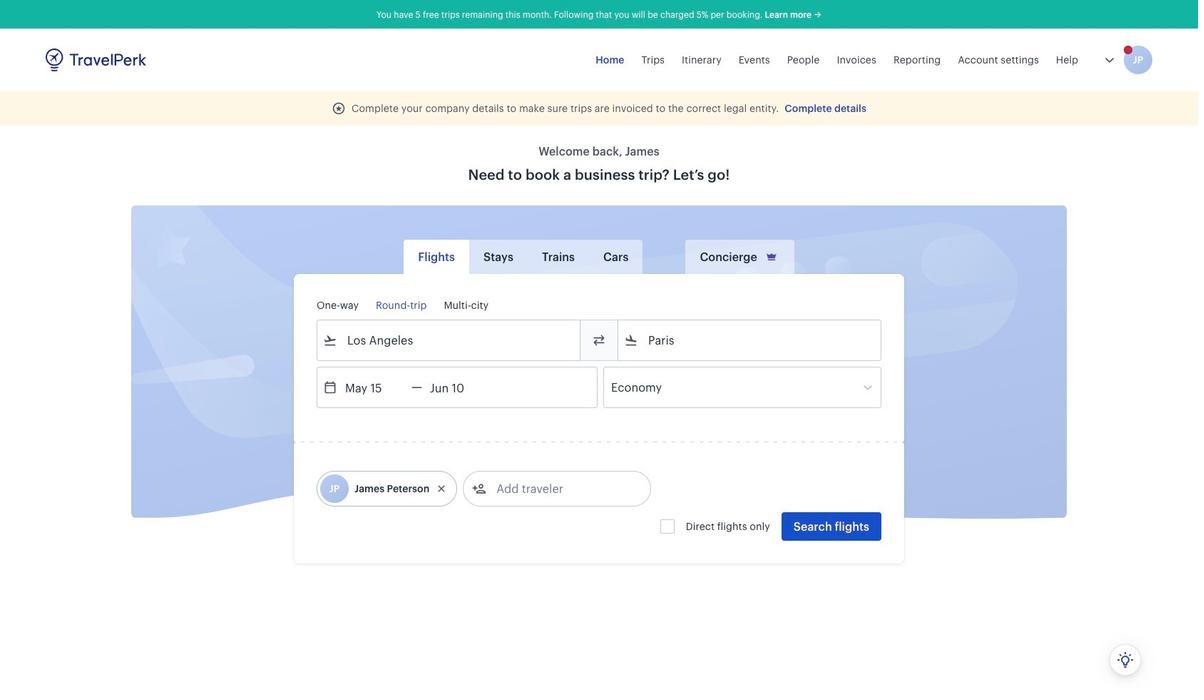 Task type: locate. For each thing, give the bounding box(es) containing it.
Depart text field
[[338, 368, 412, 407]]

To search field
[[639, 329, 863, 352]]



Task type: describe. For each thing, give the bounding box(es) containing it.
From search field
[[338, 329, 562, 352]]

Return text field
[[422, 368, 497, 407]]

Add traveler search field
[[487, 477, 635, 500]]



